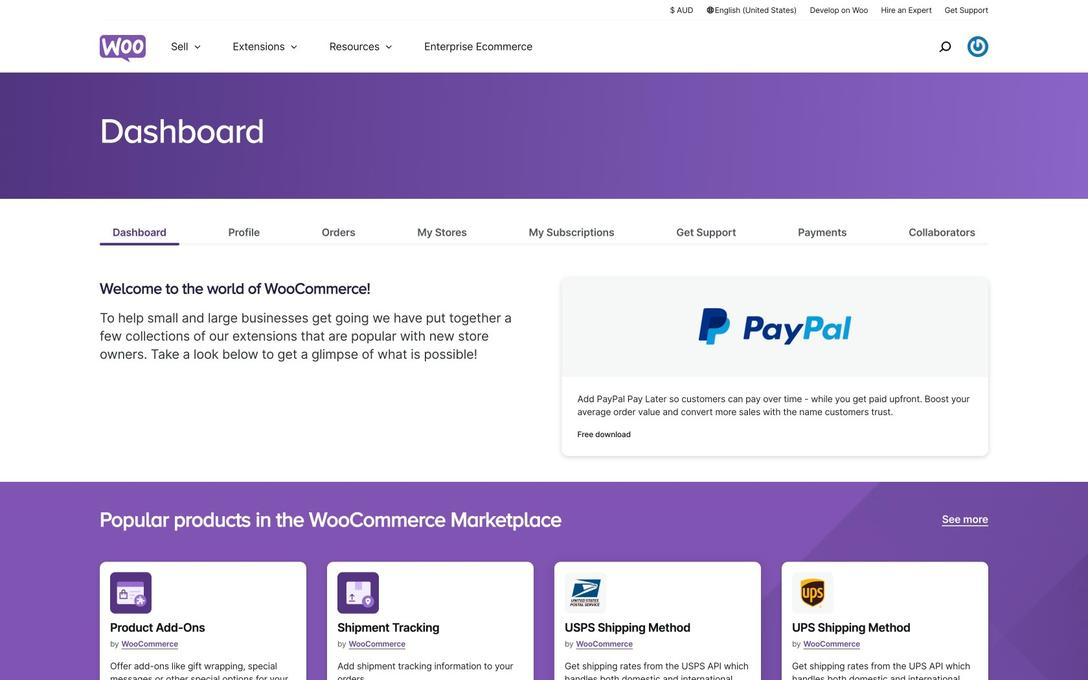 Task type: vqa. For each thing, say whether or not it's contained in the screenshot.
SERVICE NAVIGATION MENU element
yes



Task type: describe. For each thing, give the bounding box(es) containing it.
search image
[[935, 36, 956, 57]]



Task type: locate. For each thing, give the bounding box(es) containing it.
open account menu image
[[968, 36, 989, 57]]

service navigation menu element
[[912, 26, 989, 68]]



